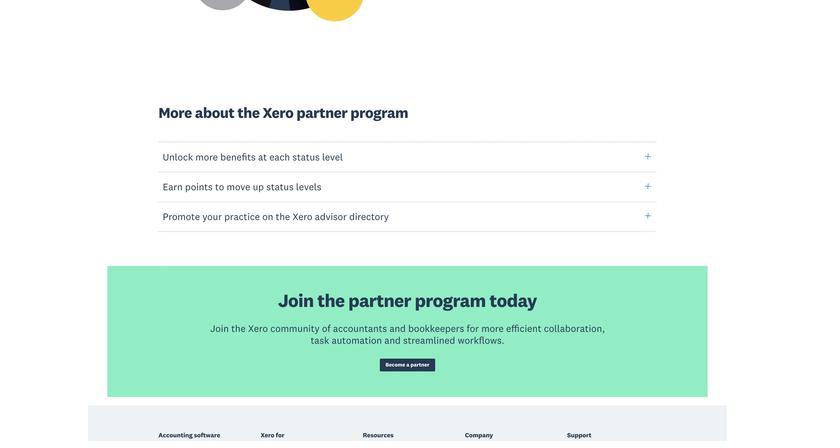 Task type: describe. For each thing, give the bounding box(es) containing it.
and up become
[[384, 334, 401, 346]]

xero inside dropdown button
[[293, 211, 313, 223]]

efficient
[[506, 322, 542, 335]]

become a partner link
[[380, 359, 435, 372]]

task
[[311, 334, 329, 346]]

more inside 'join the xero community of accountants and bookkeepers for more efficient collaboration, task automation and streamlined workflows.'
[[481, 322, 504, 335]]

unlock more benefits at each status level
[[163, 151, 343, 163]]

move
[[227, 181, 250, 193]]

promote
[[163, 211, 200, 223]]

up
[[253, 181, 264, 193]]

level
[[322, 151, 343, 163]]

levels
[[296, 181, 322, 193]]

each
[[269, 151, 290, 163]]

accountants
[[333, 322, 387, 335]]

the inside dropdown button
[[276, 211, 290, 223]]

to
[[215, 181, 224, 193]]

about
[[195, 103, 234, 122]]

bookkeepers
[[408, 322, 464, 335]]

collaboration,
[[544, 322, 605, 335]]

unlock more benefits at each status level button
[[158, 142, 657, 173]]

become a partner
[[386, 362, 430, 368]]

status for each
[[293, 151, 320, 163]]

support
[[567, 431, 592, 439]]

join the xero community of accountants and bookkeepers for more efficient collaboration, task automation and streamlined workflows.
[[210, 322, 605, 346]]

resources
[[363, 431, 394, 439]]

earn
[[163, 181, 183, 193]]

the inside 'join the xero community of accountants and bookkeepers for more efficient collaboration, task automation and streamlined workflows.'
[[231, 322, 246, 335]]

more about the xero partner program
[[158, 103, 408, 122]]

xero for
[[261, 431, 285, 439]]

two bookkeepers review the benefits of being a bronze, silver, gold or platinum xero partner. image
[[158, 0, 401, 45]]



Task type: locate. For each thing, give the bounding box(es) containing it.
program
[[351, 103, 408, 122], [415, 289, 486, 312]]

and
[[390, 322, 406, 335], [384, 334, 401, 346]]

0 horizontal spatial program
[[351, 103, 408, 122]]

promote your practice on the xero advisor directory
[[163, 211, 389, 223]]

advisor
[[315, 211, 347, 223]]

0 horizontal spatial for
[[276, 431, 285, 439]]

for
[[467, 322, 479, 335], [276, 431, 285, 439]]

partner for become
[[411, 362, 430, 368]]

1 horizontal spatial for
[[467, 322, 479, 335]]

1 horizontal spatial program
[[415, 289, 486, 312]]

on
[[262, 211, 273, 223]]

join for join the xero community of accountants and bookkeepers for more efficient collaboration, task automation and streamlined workflows.
[[210, 322, 229, 335]]

points
[[185, 181, 213, 193]]

1 vertical spatial program
[[415, 289, 486, 312]]

1 vertical spatial join
[[210, 322, 229, 335]]

1 horizontal spatial more
[[481, 322, 504, 335]]

promote your practice on the xero advisor directory button
[[158, 201, 657, 232]]

xero
[[263, 103, 294, 122], [293, 211, 313, 223], [248, 322, 268, 335], [261, 431, 274, 439]]

xero inside 'join the xero community of accountants and bookkeepers for more efficient collaboration, task automation and streamlined workflows.'
[[248, 322, 268, 335]]

0 vertical spatial program
[[351, 103, 408, 122]]

directory
[[349, 211, 389, 223]]

partner
[[297, 103, 348, 122], [348, 289, 411, 312], [411, 362, 430, 368]]

company
[[465, 431, 493, 439]]

2 vertical spatial partner
[[411, 362, 430, 368]]

1 vertical spatial status
[[266, 181, 294, 193]]

and down join the partner program today
[[390, 322, 406, 335]]

a
[[407, 362, 409, 368]]

0 vertical spatial status
[[293, 151, 320, 163]]

earn points to move up status levels button
[[158, 172, 657, 202]]

join
[[278, 289, 314, 312], [210, 322, 229, 335]]

1 vertical spatial for
[[276, 431, 285, 439]]

more inside dropdown button
[[196, 151, 218, 163]]

status right up
[[266, 181, 294, 193]]

join inside 'join the xero community of accountants and bookkeepers for more efficient collaboration, task automation and streamlined workflows.'
[[210, 322, 229, 335]]

community
[[270, 322, 320, 335]]

0 horizontal spatial more
[[196, 151, 218, 163]]

workflows.
[[458, 334, 505, 346]]

your
[[203, 211, 222, 223]]

automation
[[332, 334, 382, 346]]

1 vertical spatial partner
[[348, 289, 411, 312]]

1 vertical spatial more
[[481, 322, 504, 335]]

join the partner program today
[[278, 289, 537, 312]]

0 horizontal spatial join
[[210, 322, 229, 335]]

0 vertical spatial for
[[467, 322, 479, 335]]

status for up
[[266, 181, 294, 193]]

unlock
[[163, 151, 193, 163]]

partner for join
[[348, 289, 411, 312]]

software
[[194, 431, 220, 439]]

1 horizontal spatial join
[[278, 289, 314, 312]]

status
[[293, 151, 320, 163], [266, 181, 294, 193]]

the
[[237, 103, 260, 122], [276, 211, 290, 223], [317, 289, 345, 312], [231, 322, 246, 335]]

more
[[158, 103, 192, 122]]

today
[[490, 289, 537, 312]]

0 vertical spatial more
[[196, 151, 218, 163]]

accounting software
[[158, 431, 220, 439]]

for inside 'join the xero community of accountants and bookkeepers for more efficient collaboration, task automation and streamlined workflows.'
[[467, 322, 479, 335]]

join for join the partner program today
[[278, 289, 314, 312]]

at
[[258, 151, 267, 163]]

practice
[[224, 211, 260, 223]]

0 vertical spatial partner
[[297, 103, 348, 122]]

status right each
[[293, 151, 320, 163]]

streamlined
[[403, 334, 455, 346]]

0 vertical spatial join
[[278, 289, 314, 312]]

benefits
[[220, 151, 256, 163]]

earn points to move up status levels
[[163, 181, 322, 193]]

accounting
[[158, 431, 193, 439]]

more
[[196, 151, 218, 163], [481, 322, 504, 335]]

of
[[322, 322, 331, 335]]

become
[[386, 362, 405, 368]]



Task type: vqa. For each thing, say whether or not it's contained in the screenshot.
topmost status
yes



